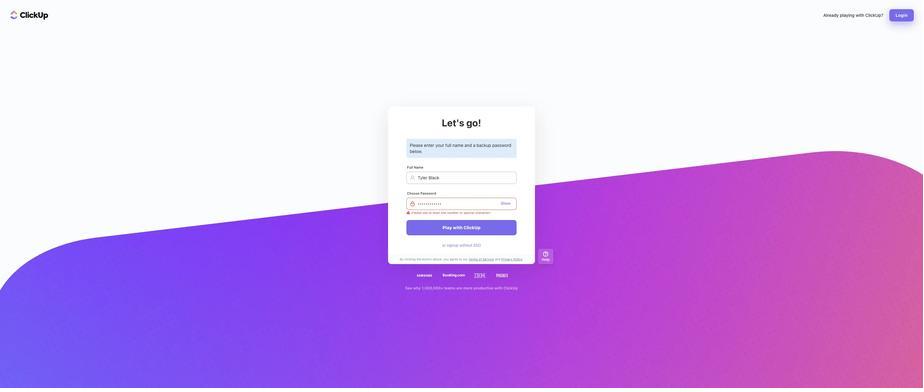 Task type: vqa. For each thing, say whether or not it's contained in the screenshot.
Login link
yes



Task type: describe. For each thing, give the bounding box(es) containing it.
privacy policy link
[[501, 257, 523, 262]]

to
[[459, 258, 462, 261]]

without
[[460, 243, 473, 248]]

clickup - home image
[[10, 10, 48, 20]]

privacy
[[502, 258, 513, 261]]

why
[[413, 286, 421, 291]]

clickup?
[[866, 13, 884, 18]]

let's
[[442, 117, 465, 129]]

choose password
[[407, 191, 436, 195]]

a
[[473, 143, 476, 148]]

sso
[[474, 243, 481, 248]]

show link
[[501, 201, 511, 206]]

full
[[446, 143, 452, 148]]

or inside sign up element
[[460, 211, 463, 215]]

button
[[423, 258, 432, 261]]

1 vertical spatial clickup
[[504, 286, 518, 291]]

1 vertical spatial and
[[495, 258, 501, 261]]

password
[[493, 143, 512, 148]]

name
[[414, 165, 424, 169]]

below.
[[410, 149, 423, 154]]

you
[[444, 258, 449, 261]]

playing
[[840, 13, 855, 18]]

policy
[[514, 258, 523, 261]]

full
[[407, 165, 413, 169]]

at
[[429, 211, 432, 215]]

character!
[[475, 211, 491, 215]]

see
[[406, 286, 412, 291]]

are
[[457, 286, 463, 291]]

name
[[453, 143, 464, 148]]

already
[[824, 13, 839, 18]]

go!
[[467, 117, 482, 129]]

login link
[[890, 9, 914, 21]]

productive
[[474, 286, 494, 291]]

0 vertical spatial with
[[856, 13, 865, 18]]

see why 1,000,000+ teams are more productive with clickup
[[406, 286, 518, 291]]

let's go!
[[442, 117, 482, 129]]

choose
[[407, 191, 420, 195]]

play with clickup
[[443, 225, 481, 230]]

the
[[417, 258, 422, 261]]

terms of service link
[[468, 257, 495, 262]]

agree
[[450, 258, 458, 261]]

help
[[542, 258, 550, 262]]

enter
[[424, 143, 435, 148]]

special
[[464, 211, 475, 215]]

please use at least one number or special character!
[[412, 211, 491, 215]]

by clicking the button above, you agree to our terms of service and privacy policy .
[[400, 258, 524, 261]]

terms
[[469, 258, 478, 261]]

service
[[483, 258, 494, 261]]



Task type: locate. For each thing, give the bounding box(es) containing it.
with right productive at the right bottom
[[495, 286, 503, 291]]

2 horizontal spatial with
[[856, 13, 865, 18]]

least
[[433, 211, 440, 215]]

or signup without sso link
[[442, 243, 481, 248]]

0 vertical spatial please
[[410, 143, 423, 148]]

and
[[465, 143, 472, 148], [495, 258, 501, 261]]

above,
[[433, 258, 443, 261]]

number
[[447, 211, 459, 215]]

password
[[421, 191, 436, 195]]

0 vertical spatial and
[[465, 143, 472, 148]]

1 horizontal spatial and
[[495, 258, 501, 261]]

clickup right productive at the right bottom
[[504, 286, 518, 291]]

0 horizontal spatial or
[[442, 243, 446, 248]]

please for please enter your full name and a backup password below.
[[410, 143, 423, 148]]

play
[[443, 225, 452, 230]]

of
[[479, 258, 482, 261]]

login
[[896, 13, 908, 18]]

0 vertical spatial or
[[460, 211, 463, 215]]

clickup
[[464, 225, 481, 230], [504, 286, 518, 291]]

and inside please enter your full name and a backup password below.
[[465, 143, 472, 148]]

by
[[400, 258, 404, 261]]

and left a
[[465, 143, 472, 148]]

with inside the play with clickup button
[[453, 225, 463, 230]]

clickup down special
[[464, 225, 481, 230]]

clicking
[[405, 258, 416, 261]]

Choose Password password field
[[407, 198, 517, 210]]

please up below.
[[410, 143, 423, 148]]

already playing with clickup?
[[824, 13, 884, 18]]

with right playing
[[856, 13, 865, 18]]

play with clickup button
[[407, 220, 517, 235]]

help link
[[538, 249, 554, 264]]

1 horizontal spatial with
[[495, 286, 503, 291]]

2 vertical spatial with
[[495, 286, 503, 291]]

show
[[501, 201, 511, 206]]

please
[[410, 143, 423, 148], [412, 211, 422, 215]]

use
[[423, 211, 428, 215]]

0 vertical spatial clickup
[[464, 225, 481, 230]]

or signup without sso
[[442, 243, 481, 248]]

1,000,000+
[[422, 286, 443, 291]]

sign up element
[[407, 139, 517, 235]]

our
[[463, 258, 468, 261]]

please inside please enter your full name and a backup password below.
[[410, 143, 423, 148]]

one
[[441, 211, 447, 215]]

0 horizontal spatial and
[[465, 143, 472, 148]]

clickup inside button
[[464, 225, 481, 230]]

please enter your full name and a backup password below.
[[410, 143, 512, 154]]

full name
[[407, 165, 424, 169]]

teams
[[444, 286, 456, 291]]

or left signup
[[442, 243, 446, 248]]

with
[[856, 13, 865, 18], [453, 225, 463, 230], [495, 286, 503, 291]]

please left use
[[412, 211, 422, 215]]

0 horizontal spatial clickup
[[464, 225, 481, 230]]

or left special
[[460, 211, 463, 215]]

0 horizontal spatial with
[[453, 225, 463, 230]]

signup
[[447, 243, 459, 248]]

1 horizontal spatial clickup
[[504, 286, 518, 291]]

1 vertical spatial with
[[453, 225, 463, 230]]

1 horizontal spatial or
[[460, 211, 463, 215]]

please for please use at least one number or special character!
[[412, 211, 422, 215]]

backup
[[477, 143, 491, 148]]

1 vertical spatial or
[[442, 243, 446, 248]]

with right play
[[453, 225, 463, 230]]

more
[[463, 286, 473, 291]]

1 vertical spatial please
[[412, 211, 422, 215]]

your
[[436, 143, 444, 148]]

and left privacy at the right bottom
[[495, 258, 501, 261]]

or
[[460, 211, 463, 215], [442, 243, 446, 248]]

.
[[523, 258, 524, 261]]



